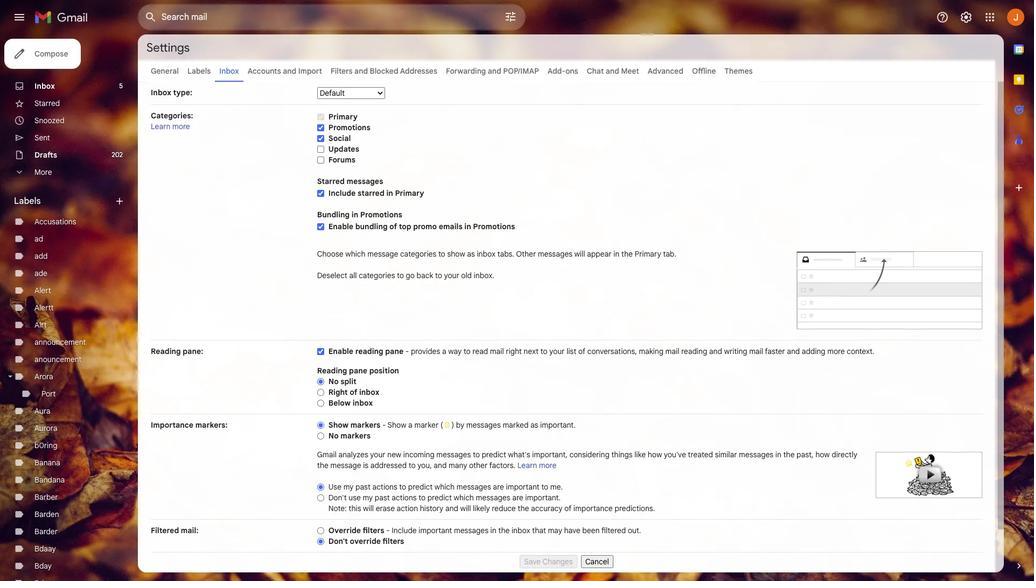 Task type: locate. For each thing, give the bounding box(es) containing it.
port link
[[41, 390, 56, 399]]

1 vertical spatial learn
[[518, 461, 537, 471]]

important down learn more
[[506, 483, 540, 493]]

predictions.
[[615, 504, 655, 514]]

your left old
[[444, 271, 460, 281]]

my right use
[[363, 494, 373, 503]]

to right next
[[541, 347, 548, 357]]

cancel
[[586, 558, 609, 567]]

in left past,
[[776, 450, 782, 460]]

filters up don't override filters
[[363, 526, 385, 536]]

the left past,
[[784, 450, 795, 460]]

messages right similar at the bottom right of page
[[739, 450, 774, 460]]

actions up erase
[[373, 483, 398, 493]]

2 vertical spatial more
[[539, 461, 557, 471]]

and right history
[[446, 504, 459, 514]]

bandana link
[[34, 476, 65, 486]]

more inside categories: learn more
[[172, 122, 190, 131]]

treated
[[688, 450, 713, 460]]

1 vertical spatial starred
[[317, 177, 345, 186]]

1 horizontal spatial past
[[375, 494, 390, 503]]

1 horizontal spatial mail
[[666, 347, 680, 357]]

forums
[[329, 155, 356, 165]]

which up likely
[[454, 494, 474, 503]]

None radio
[[317, 422, 324, 430], [317, 495, 324, 503], [317, 527, 324, 536], [317, 422, 324, 430], [317, 495, 324, 503], [317, 527, 324, 536]]

1 vertical spatial your
[[550, 347, 565, 357]]

how right like at the bottom of page
[[648, 450, 662, 460]]

filters right override
[[383, 537, 404, 547]]

learn down "what's"
[[518, 461, 537, 471]]

no for no split
[[329, 377, 339, 387]]

starred up snoozed link
[[34, 99, 60, 108]]

0 horizontal spatial will
[[363, 504, 374, 514]]

1 horizontal spatial reading
[[682, 347, 708, 357]]

promotions up 'choose which message categories to show as inbox tabs. other messages will appear in the primary tab.'
[[473, 222, 515, 232]]

a left the 'marker' at the left bottom of page
[[409, 421, 413, 431]]

of right list
[[579, 347, 586, 357]]

tab list
[[1004, 34, 1035, 543]]

reading up reading pane position
[[355, 347, 383, 357]]

appear
[[587, 249, 612, 259]]

enable for enable reading pane - provides a way to read mail right next to your list of conversations, making mail reading and writing mail faster and adding more context.
[[329, 347, 354, 357]]

mail right read
[[490, 347, 504, 357]]

1 horizontal spatial inbox
[[151, 88, 171, 98]]

include down the "action"
[[392, 526, 417, 536]]

barber
[[34, 493, 58, 503]]

learn more link down the important,
[[518, 461, 557, 471]]

way
[[448, 347, 462, 357]]

1 horizontal spatial how
[[816, 450, 830, 460]]

a
[[442, 347, 447, 357], [409, 421, 413, 431]]

0 vertical spatial pane
[[385, 347, 404, 357]]

don't for don't use my past actions to predict which messages are important. note: this will erase action history and will likely reduce the accuracy of importance predictions.
[[329, 494, 347, 503]]

show
[[447, 249, 465, 259]]

are inside don't use my past actions to predict which messages are important. note: this will erase action history and will likely reduce the accuracy of importance predictions.
[[513, 494, 524, 503]]

categories right all
[[359, 271, 395, 281]]

my
[[344, 483, 354, 493], [363, 494, 373, 503]]

important down history
[[419, 526, 452, 536]]

which
[[346, 249, 366, 259], [435, 483, 455, 493], [454, 494, 474, 503]]

2 mail from the left
[[666, 347, 680, 357]]

filters and blocked addresses
[[331, 66, 438, 76]]

starred link
[[34, 99, 60, 108]]

) by messages marked as important.
[[452, 421, 576, 431]]

top
[[399, 222, 412, 232]]

1 vertical spatial no
[[329, 432, 339, 441]]

filters
[[363, 526, 385, 536], [383, 537, 404, 547]]

which up all
[[346, 249, 366, 259]]

enable for enable bundling of top promo emails in promotions
[[329, 222, 354, 232]]

forwarding and pop/imap
[[446, 66, 539, 76]]

labels up type:
[[187, 66, 211, 76]]

1 horizontal spatial categories
[[400, 249, 437, 259]]

to left go
[[397, 271, 404, 281]]

0 vertical spatial my
[[344, 483, 354, 493]]

how
[[648, 450, 662, 460], [816, 450, 830, 460]]

bundling
[[317, 210, 350, 220]]

2 horizontal spatial mail
[[750, 347, 764, 357]]

your inside gmail analyzes your new incoming messages to predict what's important, considering things like how you've treated similar messages in the past, how directly the message is addressed to you, and many other factors.
[[370, 450, 386, 460]]

main menu image
[[13, 11, 26, 24]]

below inbox
[[329, 399, 373, 408]]

reading up no split
[[317, 366, 347, 376]]

0 horizontal spatial past
[[356, 483, 371, 493]]

inbox link up starred "link"
[[34, 81, 55, 91]]

things
[[612, 450, 633, 460]]

2 horizontal spatial will
[[575, 249, 585, 259]]

more down the important,
[[539, 461, 557, 471]]

which up history
[[435, 483, 455, 493]]

0 horizontal spatial include
[[329, 189, 356, 198]]

1 vertical spatial reading
[[317, 366, 347, 376]]

aura
[[34, 407, 50, 417]]

0 horizontal spatial primary
[[329, 112, 358, 122]]

1 don't from the top
[[329, 494, 347, 503]]

show left the 'marker' at the left bottom of page
[[388, 421, 407, 431]]

0 vertical spatial learn more link
[[151, 122, 190, 131]]

drafts
[[34, 150, 57, 160]]

)
[[452, 421, 454, 431]]

importance
[[574, 504, 613, 514]]

1 no from the top
[[329, 377, 339, 387]]

don't
[[329, 494, 347, 503], [329, 537, 348, 547]]

0 horizontal spatial are
[[493, 483, 504, 493]]

actions inside don't use my past actions to predict which messages are important. note: this will erase action history and will likely reduce the accuracy of importance predictions.
[[392, 494, 417, 503]]

1 vertical spatial learn more link
[[518, 461, 557, 471]]

0 horizontal spatial as
[[467, 249, 475, 259]]

None search field
[[138, 4, 526, 30]]

past up use
[[356, 483, 371, 493]]

- for include
[[386, 526, 390, 536]]

message inside gmail analyzes your new incoming messages to predict what's important, considering things like how you've treated similar messages in the past, how directly the message is addressed to you, and many other factors.
[[331, 461, 361, 471]]

1 vertical spatial my
[[363, 494, 373, 503]]

2 enable from the top
[[329, 347, 354, 357]]

learn down categories:
[[151, 122, 171, 131]]

predict
[[482, 450, 506, 460], [408, 483, 433, 493], [428, 494, 452, 503]]

starred
[[358, 189, 385, 198]]

predict up factors.
[[482, 450, 506, 460]]

1 horizontal spatial more
[[539, 461, 557, 471]]

primary
[[329, 112, 358, 122], [395, 189, 424, 198], [635, 249, 662, 259]]

Search mail text field
[[162, 12, 474, 23]]

2 don't from the top
[[329, 537, 348, 547]]

ade
[[34, 269, 47, 279]]

1 vertical spatial categories
[[359, 271, 395, 281]]

read
[[473, 347, 488, 357]]

import
[[298, 66, 322, 76]]

0 vertical spatial important
[[506, 483, 540, 493]]

accounts
[[248, 66, 281, 76]]

how right past,
[[816, 450, 830, 460]]

1 mail from the left
[[490, 347, 504, 357]]

1 horizontal spatial show
[[388, 421, 407, 431]]

and
[[283, 66, 297, 76], [355, 66, 368, 76], [488, 66, 502, 76], [606, 66, 619, 76], [710, 347, 723, 357], [787, 347, 800, 357], [434, 461, 447, 471], [446, 504, 459, 514]]

labels heading
[[14, 196, 114, 207]]

0 horizontal spatial learn
[[151, 122, 171, 131]]

promotions up "social"
[[329, 123, 371, 133]]

0 horizontal spatial a
[[409, 421, 413, 431]]

and right faster
[[787, 347, 800, 357]]

your left list
[[550, 347, 565, 357]]

the inside don't use my past actions to predict which messages are important. note: this will erase action history and will likely reduce the accuracy of importance predictions.
[[518, 504, 529, 514]]

0 horizontal spatial labels
[[14, 196, 41, 207]]

markers for no
[[341, 432, 371, 441]]

2 horizontal spatial primary
[[635, 249, 662, 259]]

0 vertical spatial labels
[[187, 66, 211, 76]]

1 vertical spatial message
[[331, 461, 361, 471]]

old
[[461, 271, 472, 281]]

back
[[417, 271, 433, 281]]

barden link
[[34, 510, 59, 520]]

advanced
[[648, 66, 684, 76]]

don't inside don't use my past actions to predict which messages are important. note: this will erase action history and will likely reduce the accuracy of importance predictions.
[[329, 494, 347, 503]]

0 vertical spatial your
[[444, 271, 460, 281]]

1 horizontal spatial message
[[368, 249, 398, 259]]

1 vertical spatial pane
[[349, 366, 368, 376]]

past
[[356, 483, 371, 493], [375, 494, 390, 503]]

0 vertical spatial message
[[368, 249, 398, 259]]

inbox up starred "link"
[[34, 81, 55, 91]]

labels inside navigation
[[14, 196, 41, 207]]

0 vertical spatial more
[[172, 122, 190, 131]]

inbox type:
[[151, 88, 192, 98]]

faster
[[765, 347, 785, 357]]

important
[[506, 483, 540, 493], [419, 526, 452, 536]]

offline link
[[692, 66, 716, 76]]

inbox left type:
[[151, 88, 171, 98]]

- left provides
[[406, 347, 409, 357]]

1 how from the left
[[648, 450, 662, 460]]

1 vertical spatial past
[[375, 494, 390, 503]]

- down erase
[[386, 526, 390, 536]]

0 vertical spatial don't
[[329, 494, 347, 503]]

reading left writing
[[682, 347, 708, 357]]

as right show
[[467, 249, 475, 259]]

out.
[[628, 526, 642, 536]]

don't up note:
[[329, 494, 347, 503]]

0 vertical spatial reading
[[151, 347, 181, 357]]

1 horizontal spatial learn more link
[[518, 461, 557, 471]]

don't use my past actions to predict which messages are important. note: this will erase action history and will likely reduce the accuracy of importance predictions.
[[329, 494, 655, 514]]

1 horizontal spatial include
[[392, 526, 417, 536]]

1 horizontal spatial learn
[[518, 461, 537, 471]]

0 horizontal spatial -
[[383, 421, 386, 431]]

0 vertical spatial learn
[[151, 122, 171, 131]]

save changes button
[[520, 556, 577, 569]]

inbox.
[[474, 271, 495, 281]]

0 horizontal spatial how
[[648, 450, 662, 460]]

0 vertical spatial no
[[329, 377, 339, 387]]

1 horizontal spatial a
[[442, 347, 447, 357]]

1 vertical spatial important
[[419, 526, 452, 536]]

to up the "action"
[[399, 483, 406, 493]]

support image
[[937, 11, 949, 24]]

2 vertical spatial -
[[386, 526, 390, 536]]

filters and blocked addresses link
[[331, 66, 438, 76]]

starred inside labels navigation
[[34, 99, 60, 108]]

Include starred in Primary checkbox
[[317, 190, 324, 198]]

general link
[[151, 66, 179, 76]]

important.
[[540, 421, 576, 431], [526, 494, 561, 503]]

gmail image
[[34, 6, 93, 28]]

0 vertical spatial which
[[346, 249, 366, 259]]

0 horizontal spatial inbox link
[[34, 81, 55, 91]]

2 no from the top
[[329, 432, 339, 441]]

2 vertical spatial which
[[454, 494, 474, 503]]

mail
[[490, 347, 504, 357], [666, 347, 680, 357], [750, 347, 764, 357]]

enable down bundling
[[329, 222, 354, 232]]

1 vertical spatial more
[[828, 347, 845, 357]]

messages right by at the bottom left
[[467, 421, 501, 431]]

-
[[406, 347, 409, 357], [383, 421, 386, 431], [386, 526, 390, 536]]

reading
[[355, 347, 383, 357], [682, 347, 708, 357]]

pane up split
[[349, 366, 368, 376]]

2 how from the left
[[816, 450, 830, 460]]

advanced link
[[648, 66, 684, 76]]

messages up reduce
[[476, 494, 511, 503]]

starred messages
[[317, 177, 383, 186]]

will right this
[[363, 504, 374, 514]]

2 vertical spatial primary
[[635, 249, 662, 259]]

reading left pane:
[[151, 347, 181, 357]]

1 enable from the top
[[329, 222, 354, 232]]

advanced search options image
[[500, 6, 522, 27]]

directly
[[832, 450, 858, 460]]

inbox
[[219, 66, 239, 76], [34, 81, 55, 91], [151, 88, 171, 98]]

arora link
[[34, 372, 53, 382]]

emails
[[439, 222, 463, 232]]

no right no markers 'radio' on the bottom left
[[329, 432, 339, 441]]

more right adding
[[828, 347, 845, 357]]

search mail image
[[141, 8, 161, 27]]

enable up reading pane position
[[329, 347, 354, 357]]

no for no markers
[[329, 432, 339, 441]]

2 horizontal spatial inbox
[[219, 66, 239, 76]]

and right you,
[[434, 461, 447, 471]]

are
[[493, 483, 504, 493], [513, 494, 524, 503]]

and left writing
[[710, 347, 723, 357]]

a left the way
[[442, 347, 447, 357]]

important. up the important,
[[540, 421, 576, 431]]

Forums checkbox
[[317, 156, 324, 164]]

of inside don't use my past actions to predict which messages are important. note: this will erase action history and will likely reduce the accuracy of importance predictions.
[[565, 504, 572, 514]]

labels down more
[[14, 196, 41, 207]]

erase
[[376, 504, 395, 514]]

filtered
[[602, 526, 626, 536]]

0 horizontal spatial reading
[[355, 347, 383, 357]]

aura link
[[34, 407, 50, 417]]

actions up the "action"
[[392, 494, 417, 503]]

1 horizontal spatial starred
[[317, 177, 345, 186]]

anouncement
[[34, 355, 82, 365]]

messages
[[347, 177, 383, 186], [538, 249, 573, 259], [467, 421, 501, 431], [437, 450, 471, 460], [739, 450, 774, 460], [457, 483, 491, 493], [476, 494, 511, 503], [454, 526, 489, 536]]

1 horizontal spatial primary
[[395, 189, 424, 198]]

to right the way
[[464, 347, 471, 357]]

promotions up "bundling"
[[360, 210, 402, 220]]

predict down you,
[[408, 483, 433, 493]]

0 vertical spatial important.
[[540, 421, 576, 431]]

inbox for inbox type:
[[151, 88, 171, 98]]

include down the "starred messages" on the top left of the page
[[329, 189, 356, 198]]

learn more link
[[151, 122, 190, 131], [518, 461, 557, 471]]

1 vertical spatial -
[[383, 421, 386, 431]]

no up right
[[329, 377, 339, 387]]

markers up no markers
[[351, 421, 381, 431]]

pane up position
[[385, 347, 404, 357]]

No markers radio
[[317, 433, 324, 441]]

2 horizontal spatial your
[[550, 347, 565, 357]]

1 vertical spatial enable
[[329, 347, 354, 357]]

0 vertical spatial are
[[493, 483, 504, 493]]

0 vertical spatial starred
[[34, 99, 60, 108]]

labels navigation
[[0, 34, 138, 582]]

show up no markers
[[329, 421, 349, 431]]

my up use
[[344, 483, 354, 493]]

1 vertical spatial don't
[[329, 537, 348, 547]]

making
[[639, 347, 664, 357]]

1 horizontal spatial as
[[531, 421, 539, 431]]

include starred in primary
[[329, 189, 424, 198]]

markers for show
[[351, 421, 381, 431]]

inbox
[[477, 249, 496, 259], [359, 388, 380, 398], [353, 399, 373, 408], [512, 526, 530, 536]]

message down "bundling"
[[368, 249, 398, 259]]

1 vertical spatial markers
[[341, 432, 371, 441]]

1 vertical spatial are
[[513, 494, 524, 503]]

0 horizontal spatial message
[[331, 461, 361, 471]]

inbox inside labels navigation
[[34, 81, 55, 91]]

1 horizontal spatial inbox link
[[219, 66, 239, 76]]

in
[[387, 189, 393, 198], [352, 210, 358, 220], [465, 222, 471, 232], [614, 249, 620, 259], [776, 450, 782, 460], [491, 526, 497, 536]]

starred up include starred in primary 'checkbox'
[[317, 177, 345, 186]]

0 horizontal spatial inbox
[[34, 81, 55, 91]]

barber link
[[34, 493, 58, 503]]

more
[[172, 122, 190, 131], [828, 347, 845, 357], [539, 461, 557, 471]]

mail right making
[[666, 347, 680, 357]]

don't for don't override filters
[[329, 537, 348, 547]]

conversations,
[[588, 347, 637, 357]]

blocked
[[370, 66, 399, 76]]

1 vertical spatial actions
[[392, 494, 417, 503]]

0 vertical spatial past
[[356, 483, 371, 493]]

below
[[329, 399, 351, 408]]

in up "bundling"
[[352, 210, 358, 220]]

my inside don't use my past actions to predict which messages are important. note: this will erase action history and will likely reduce the accuracy of importance predictions.
[[363, 494, 373, 503]]

predict down the use my past actions to predict which messages are important to me.
[[428, 494, 452, 503]]

primary up top in the left of the page
[[395, 189, 424, 198]]

2 vertical spatial predict
[[428, 494, 452, 503]]

bday
[[34, 562, 52, 572]]

in right "emails"
[[465, 222, 471, 232]]

0 horizontal spatial show
[[329, 421, 349, 431]]

0 vertical spatial predict
[[482, 450, 506, 460]]

more down categories:
[[172, 122, 190, 131]]

0 horizontal spatial starred
[[34, 99, 60, 108]]

None checkbox
[[317, 348, 324, 356]]

mail left faster
[[750, 347, 764, 357]]

the right reduce
[[518, 504, 529, 514]]

navigation
[[151, 553, 983, 569]]

primary left tab.
[[635, 249, 662, 259]]

3 mail from the left
[[750, 347, 764, 357]]

0 vertical spatial inbox link
[[219, 66, 239, 76]]

1 vertical spatial important.
[[526, 494, 561, 503]]

use
[[329, 483, 342, 493]]

compose
[[34, 49, 68, 59]]

social
[[329, 134, 351, 143]]

port
[[41, 390, 56, 399]]

important. up accuracy in the bottom right of the page
[[526, 494, 561, 503]]

barden
[[34, 510, 59, 520]]

importance
[[151, 421, 194, 431]]

important. inside don't use my past actions to predict which messages are important. note: this will erase action history and will likely reduce the accuracy of importance predictions.
[[526, 494, 561, 503]]

0 vertical spatial markers
[[351, 421, 381, 431]]

will
[[575, 249, 585, 259], [363, 504, 374, 514], [460, 504, 471, 514]]

1 vertical spatial which
[[435, 483, 455, 493]]



Task type: vqa. For each thing, say whether or not it's contained in the screenshot.
NO
yes



Task type: describe. For each thing, give the bounding box(es) containing it.
0 horizontal spatial learn more link
[[151, 122, 190, 131]]

to right back
[[435, 271, 442, 281]]

inbox for the topmost inbox link
[[219, 66, 239, 76]]

add link
[[34, 252, 48, 261]]

themes link
[[725, 66, 753, 76]]

accounts and import link
[[248, 66, 322, 76]]

0 horizontal spatial pane
[[349, 366, 368, 376]]

important,
[[532, 450, 568, 460]]

0 vertical spatial filters
[[363, 526, 385, 536]]

1 horizontal spatial pane
[[385, 347, 404, 357]]

messages inside don't use my past actions to predict which messages are important. note: this will erase action history and will likely reduce the accuracy of importance predictions.
[[476, 494, 511, 503]]

list
[[567, 347, 577, 357]]

ad link
[[34, 234, 43, 244]]

filters
[[331, 66, 353, 76]]

to inside don't use my past actions to predict which messages are important. note: this will erase action history and will likely reduce the accuracy of importance predictions.
[[419, 494, 426, 503]]

override filters - include important messages in the inbox that may have been filtered out.
[[329, 526, 642, 536]]

inbox up below inbox
[[359, 388, 380, 398]]

context.
[[847, 347, 875, 357]]

1 vertical spatial filters
[[383, 537, 404, 547]]

similar
[[715, 450, 737, 460]]

Below inbox radio
[[317, 400, 324, 408]]

link to an instructional video for priority inbox image
[[876, 453, 983, 499]]

1 horizontal spatial your
[[444, 271, 460, 281]]

choose which message categories to show as inbox tabs. other messages will appear in the primary tab.
[[317, 249, 677, 259]]

messages down likely
[[454, 526, 489, 536]]

cancel button
[[581, 556, 614, 569]]

messages right other
[[538, 249, 573, 259]]

to left you,
[[409, 461, 416, 471]]

1 vertical spatial primary
[[395, 189, 424, 198]]

2 show from the left
[[388, 421, 407, 431]]

chat and meet link
[[587, 66, 639, 76]]

1 vertical spatial include
[[392, 526, 417, 536]]

the down reduce
[[499, 526, 510, 536]]

forwarding and pop/imap link
[[446, 66, 539, 76]]

reduce
[[492, 504, 516, 514]]

past inside don't use my past actions to predict which messages are important. note: this will erase action history and will likely reduce the accuracy of importance predictions.
[[375, 494, 390, 503]]

0 vertical spatial primary
[[329, 112, 358, 122]]

1 show from the left
[[329, 421, 349, 431]]

more button
[[0, 164, 129, 181]]

2 reading from the left
[[682, 347, 708, 357]]

Don't override filters radio
[[317, 538, 324, 546]]

gmail
[[317, 450, 337, 460]]

next
[[524, 347, 539, 357]]

tabs.
[[498, 249, 515, 259]]

1 vertical spatial predict
[[408, 483, 433, 493]]

right of inbox
[[329, 388, 380, 398]]

No split radio
[[317, 378, 324, 386]]

and left import
[[283, 66, 297, 76]]

is
[[363, 461, 369, 471]]

the down gmail
[[317, 461, 329, 471]]

have
[[564, 526, 581, 536]]

1 vertical spatial a
[[409, 421, 413, 431]]

and left the pop/imap
[[488, 66, 502, 76]]

in inside gmail analyzes your new incoming messages to predict what's important, considering things like how you've treated similar messages in the past, how directly the message is addressed to you, and many other factors.
[[776, 450, 782, 460]]

0 vertical spatial actions
[[373, 483, 398, 493]]

enable bundling of top promo emails in promotions
[[329, 222, 515, 232]]

to left me.
[[542, 483, 549, 493]]

mail:
[[181, 526, 199, 536]]

announcement link
[[34, 338, 86, 348]]

alert link
[[34, 286, 51, 296]]

Right of inbox radio
[[317, 389, 324, 397]]

ad
[[34, 234, 43, 244]]

Updates checkbox
[[317, 145, 324, 153]]

reading pane position
[[317, 366, 399, 376]]

and right chat
[[606, 66, 619, 76]]

add-
[[548, 66, 566, 76]]

in right 'starred'
[[387, 189, 393, 198]]

you've
[[664, 450, 686, 460]]

filtered mail:
[[151, 526, 199, 536]]

messages up 'starred'
[[347, 177, 383, 186]]

action
[[397, 504, 418, 514]]

offline
[[692, 66, 716, 76]]

inbox left tabs.
[[477, 249, 496, 259]]

2 horizontal spatial more
[[828, 347, 845, 357]]

1 horizontal spatial important
[[506, 483, 540, 493]]

arora
[[34, 372, 53, 382]]

provides
[[411, 347, 440, 357]]

like
[[635, 450, 646, 460]]

inbox for inbox link to the bottom
[[34, 81, 55, 91]]

note:
[[329, 504, 347, 514]]

0 horizontal spatial my
[[344, 483, 354, 493]]

factors.
[[490, 461, 516, 471]]

- for show
[[383, 421, 386, 431]]

override
[[329, 526, 361, 536]]

navigation containing save changes
[[151, 553, 983, 569]]

0 vertical spatial promotions
[[329, 123, 371, 133]]

inbox left that
[[512, 526, 530, 536]]

history
[[420, 504, 444, 514]]

of up below inbox
[[350, 388, 357, 398]]

reading for reading pane:
[[151, 347, 181, 357]]

meet
[[621, 66, 639, 76]]

use my past actions to predict which messages are important to me.
[[329, 483, 563, 493]]

1 reading from the left
[[355, 347, 383, 357]]

Promotions checkbox
[[317, 124, 324, 132]]

reading pane:
[[151, 347, 203, 357]]

labels for "labels" heading
[[14, 196, 41, 207]]

Use my past actions to predict which messages are important to me. radio
[[317, 484, 324, 492]]

starred for starred "link"
[[34, 99, 60, 108]]

to left show
[[439, 249, 446, 259]]

bdaay link
[[34, 545, 56, 554]]

of left top in the left of the page
[[390, 222, 397, 232]]

messages up many
[[437, 450, 471, 460]]

by
[[456, 421, 465, 431]]

chat and meet
[[587, 66, 639, 76]]

new
[[388, 450, 402, 460]]

0 vertical spatial include
[[329, 189, 356, 198]]

chat
[[587, 66, 604, 76]]

save changes
[[524, 558, 573, 567]]

1 horizontal spatial will
[[460, 504, 471, 514]]

and right filters
[[355, 66, 368, 76]]

anouncement link
[[34, 355, 82, 365]]

Primary checkbox
[[317, 113, 324, 121]]

2 vertical spatial promotions
[[473, 222, 515, 232]]

Enable bundling of top promo emails in Promotions checkbox
[[317, 223, 324, 231]]

settings
[[147, 40, 190, 55]]

right
[[506, 347, 522, 357]]

tab.
[[663, 249, 677, 259]]

you,
[[418, 461, 432, 471]]

0 vertical spatial a
[[442, 347, 447, 357]]

deselect all categories to go back to your old inbox.
[[317, 271, 495, 281]]

predict inside don't use my past actions to predict which messages are important. note: this will erase action history and will likely reduce the accuracy of importance predictions.
[[428, 494, 452, 503]]

to up 'other'
[[473, 450, 480, 460]]

predict inside gmail analyzes your new incoming messages to predict what's important, considering things like how you've treated similar messages in the past, how directly the message is addressed to you, and many other factors.
[[482, 450, 506, 460]]

alert
[[34, 286, 51, 296]]

accounts and import
[[248, 66, 322, 76]]

changes
[[543, 558, 573, 567]]

add-ons link
[[548, 66, 578, 76]]

1 vertical spatial as
[[531, 421, 539, 431]]

aurora
[[34, 424, 57, 434]]

barder link
[[34, 528, 58, 537]]

save
[[524, 558, 541, 567]]

1 vertical spatial promotions
[[360, 210, 402, 220]]

Social checkbox
[[317, 135, 324, 143]]

type:
[[173, 88, 192, 98]]

me.
[[551, 483, 563, 493]]

adding
[[802, 347, 826, 357]]

may
[[548, 526, 563, 536]]

alertt link
[[34, 303, 54, 313]]

the right appear
[[622, 249, 633, 259]]

reading for reading pane position
[[317, 366, 347, 376]]

5
[[119, 82, 123, 90]]

and inside gmail analyzes your new incoming messages to predict what's important, considering things like how you've treated similar messages in the past, how directly the message is addressed to you, and many other factors.
[[434, 461, 447, 471]]

in down reduce
[[491, 526, 497, 536]]

learn inside categories: learn more
[[151, 122, 171, 131]]

settings image
[[960, 11, 973, 24]]

0 horizontal spatial important
[[419, 526, 452, 536]]

b0ring link
[[34, 441, 57, 451]]

ons
[[566, 66, 578, 76]]

addressed
[[371, 461, 407, 471]]

other
[[516, 249, 536, 259]]

2 horizontal spatial -
[[406, 347, 409, 357]]

which inside don't use my past actions to predict which messages are important. note: this will erase action history and will likely reduce the accuracy of importance predictions.
[[454, 494, 474, 503]]

inbox down right of inbox
[[353, 399, 373, 408]]

markers:
[[195, 421, 228, 431]]

labels for labels link
[[187, 66, 211, 76]]

messages down 'other'
[[457, 483, 491, 493]]

choose
[[317, 249, 344, 259]]

and inside don't use my past actions to predict which messages are important. note: this will erase action history and will likely reduce the accuracy of importance predictions.
[[446, 504, 459, 514]]

starred for starred messages
[[317, 177, 345, 186]]

banana
[[34, 459, 60, 468]]

sent
[[34, 133, 50, 143]]

use
[[349, 494, 361, 503]]

in right appear
[[614, 249, 620, 259]]

0 vertical spatial as
[[467, 249, 475, 259]]

snoozed
[[34, 116, 64, 126]]

alrt
[[34, 321, 47, 330]]

no split
[[329, 377, 357, 387]]

split
[[341, 377, 357, 387]]

no markers
[[329, 432, 371, 441]]

1 vertical spatial inbox link
[[34, 81, 55, 91]]

all
[[349, 271, 357, 281]]



